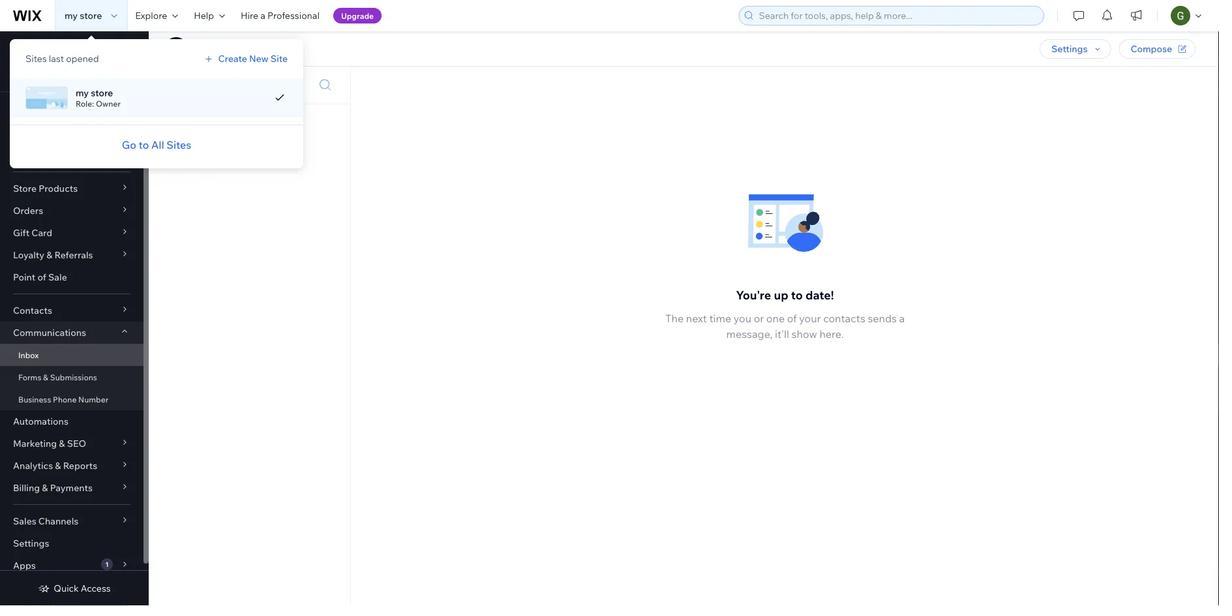 Task type: locate. For each thing, give the bounding box(es) containing it.
to
[[139, 138, 149, 151], [792, 287, 803, 302]]

store products
[[13, 183, 78, 194]]

create new site
[[218, 53, 288, 64]]

1 vertical spatial a
[[900, 312, 905, 325]]

your
[[65, 42, 84, 54], [800, 312, 822, 325]]

store down my store
[[86, 42, 109, 54]]

& inside analytics & reports dropdown button
[[55, 460, 61, 472]]

forms & submissions
[[18, 372, 97, 382]]

payments
[[50, 482, 93, 494]]

marketing & seo
[[13, 438, 86, 449]]

setup link
[[0, 100, 144, 122]]

of left the 'sale'
[[38, 272, 46, 283]]

products
[[39, 183, 78, 194]]

last
[[49, 53, 64, 64]]

& right billing
[[42, 482, 48, 494]]

0 horizontal spatial settings
[[13, 538, 49, 549]]

site
[[271, 53, 288, 64]]

a inside the next time you or one of your contacts sends a message, it'll show here.
[[900, 312, 905, 325]]

of inside the next time you or one of your contacts sends a message, it'll show here.
[[788, 312, 797, 325]]

let's set up your store
[[13, 42, 109, 54]]

None checkbox
[[165, 77, 195, 93]]

loyalty & referrals button
[[0, 244, 144, 266]]

home link
[[0, 122, 144, 144]]

gift card button
[[0, 222, 144, 244]]

& inside forms & submissions link
[[43, 372, 48, 382]]

1 vertical spatial my
[[76, 87, 89, 99]]

time
[[710, 312, 732, 325]]

the
[[666, 312, 684, 325]]

settings inside button
[[1052, 43, 1088, 55]]

1 vertical spatial all
[[151, 138, 164, 151]]

hire a professional
[[241, 10, 320, 21]]

0 vertical spatial settings
[[1052, 43, 1088, 55]]

1 horizontal spatial up
[[774, 287, 789, 302]]

my up role:
[[76, 87, 89, 99]]

up right set
[[51, 42, 63, 54]]

0 vertical spatial to
[[139, 138, 149, 151]]

seo
[[67, 438, 86, 449]]

& left "reports"
[[55, 460, 61, 472]]

0 vertical spatial sites
[[25, 53, 47, 64]]

you're up to date!
[[737, 287, 835, 302]]

0 vertical spatial store
[[80, 10, 102, 21]]

to left date!
[[792, 287, 803, 302]]

0 vertical spatial up
[[51, 42, 63, 54]]

sales channels
[[13, 516, 79, 527]]

store up owner
[[91, 87, 113, 99]]

store
[[80, 10, 102, 21], [86, 42, 109, 54], [91, 87, 113, 99]]

store up opened
[[80, 10, 102, 21]]

1/6
[[13, 71, 25, 81]]

loyalty
[[13, 249, 44, 261]]

forms & submissions link
[[0, 366, 144, 388]]

my inside my store role: owner
[[76, 87, 89, 99]]

0 horizontal spatial of
[[38, 272, 46, 283]]

date!
[[806, 287, 835, 302]]

settings link
[[0, 533, 144, 555]]

store inside my store role: owner
[[91, 87, 113, 99]]

to right the go
[[139, 138, 149, 151]]

0 horizontal spatial your
[[65, 42, 84, 54]]

sites
[[25, 53, 47, 64], [167, 138, 191, 151]]

number
[[78, 395, 109, 404]]

& right loyalty
[[46, 249, 52, 261]]

your inside 'sidebar' element
[[65, 42, 84, 54]]

my up let's set up your store
[[65, 10, 78, 21]]

compose button
[[1120, 39, 1196, 59]]

a right hire
[[261, 10, 266, 21]]

conversations
[[208, 79, 268, 91]]

owner
[[96, 99, 121, 109]]

opened
[[66, 53, 99, 64]]

my for my store role: owner
[[76, 87, 89, 99]]

1 vertical spatial to
[[792, 287, 803, 302]]

inbox down hire a professional link
[[263, 41, 294, 56]]

& inside the loyalty & referrals dropdown button
[[46, 249, 52, 261]]

point of sale
[[13, 272, 67, 283]]

help
[[194, 10, 214, 21]]

inbox
[[263, 41, 294, 56], [18, 350, 39, 360]]

all down hide
[[195, 79, 206, 91]]

0 horizontal spatial inbox
[[18, 350, 39, 360]]

settings
[[1052, 43, 1088, 55], [13, 538, 49, 549]]

hide menu
[[192, 43, 238, 55]]

0 horizontal spatial sites
[[25, 53, 47, 64]]

loyalty & referrals
[[13, 249, 93, 261]]

contacts button
[[0, 300, 144, 322]]

you
[[734, 312, 752, 325]]

0 vertical spatial my
[[65, 10, 78, 21]]

0 vertical spatial of
[[38, 272, 46, 283]]

of inside 'sidebar' element
[[38, 272, 46, 283]]

your right last
[[65, 42, 84, 54]]

0 horizontal spatial to
[[139, 138, 149, 151]]

1 vertical spatial of
[[788, 312, 797, 325]]

0 vertical spatial your
[[65, 42, 84, 54]]

& left seo
[[59, 438, 65, 449]]

analytics & reports
[[13, 460, 97, 472]]

0 horizontal spatial up
[[51, 42, 63, 54]]

business phone number link
[[0, 388, 144, 411]]

sites up the 1/6 completed
[[25, 53, 47, 64]]

sites right the go
[[167, 138, 191, 151]]

orders
[[13, 205, 43, 216]]

& inside billing & payments 'dropdown button'
[[42, 482, 48, 494]]

sales
[[13, 516, 36, 527]]

automations link
[[0, 411, 144, 433]]

home
[[13, 127, 39, 139]]

& right forms
[[43, 372, 48, 382]]

hide
[[192, 43, 212, 55]]

0 horizontal spatial a
[[261, 10, 266, 21]]

1 horizontal spatial a
[[900, 312, 905, 325]]

professional
[[268, 10, 320, 21]]

all
[[195, 79, 206, 91], [151, 138, 164, 151]]

settings for settings button
[[1052, 43, 1088, 55]]

point of sale link
[[0, 266, 144, 289]]

all right the go
[[151, 138, 164, 151]]

create
[[218, 53, 247, 64]]

apps
[[13, 560, 36, 571]]

a
[[261, 10, 266, 21], [900, 312, 905, 325]]

1 horizontal spatial sites
[[167, 138, 191, 151]]

1/6 completed
[[13, 71, 66, 81]]

business
[[18, 395, 51, 404]]

billing & payments button
[[0, 477, 144, 499]]

quick access button
[[38, 583, 111, 595]]

your up show
[[800, 312, 822, 325]]

1 vertical spatial store
[[86, 42, 109, 54]]

inbox up forms
[[18, 350, 39, 360]]

billing
[[13, 482, 40, 494]]

up up one
[[774, 287, 789, 302]]

inbox link
[[0, 344, 144, 366]]

settings inside 'sidebar' element
[[13, 538, 49, 549]]

1 horizontal spatial your
[[800, 312, 822, 325]]

1 horizontal spatial settings
[[1052, 43, 1088, 55]]

1 horizontal spatial of
[[788, 312, 797, 325]]

1 vertical spatial settings
[[13, 538, 49, 549]]

contacts
[[13, 305, 52, 316]]

& for marketing
[[59, 438, 65, 449]]

1 vertical spatial inbox
[[18, 350, 39, 360]]

go to all sites
[[122, 138, 191, 151]]

2 vertical spatial store
[[91, 87, 113, 99]]

1 horizontal spatial all
[[195, 79, 206, 91]]

help button
[[186, 0, 233, 31]]

1 horizontal spatial to
[[792, 287, 803, 302]]

up
[[51, 42, 63, 54], [774, 287, 789, 302]]

of right one
[[788, 312, 797, 325]]

of
[[38, 272, 46, 283], [788, 312, 797, 325]]

& inside marketing & seo popup button
[[59, 438, 65, 449]]

a right sends
[[900, 312, 905, 325]]

0 horizontal spatial all
[[151, 138, 164, 151]]

gift card
[[13, 227, 52, 239]]

1 vertical spatial your
[[800, 312, 822, 325]]

create new site button
[[203, 53, 288, 65]]

new
[[249, 53, 269, 64]]

my
[[65, 10, 78, 21], [76, 87, 89, 99]]

settings button
[[1041, 39, 1112, 59]]

up inside 'sidebar' element
[[51, 42, 63, 54]]

0 vertical spatial inbox
[[263, 41, 294, 56]]



Task type: describe. For each thing, give the bounding box(es) containing it.
here.
[[820, 328, 844, 341]]

1 vertical spatial up
[[774, 287, 789, 302]]

completed
[[27, 71, 66, 81]]

business phone number
[[18, 395, 109, 404]]

store for my store
[[80, 10, 102, 21]]

go
[[122, 138, 136, 151]]

or
[[754, 312, 765, 325]]

communications
[[13, 327, 86, 338]]

store
[[13, 183, 37, 194]]

the next time you or one of your contacts sends a message, it'll show here.
[[666, 312, 905, 341]]

sale
[[48, 272, 67, 283]]

your inside the next time you or one of your contacts sends a message, it'll show here.
[[800, 312, 822, 325]]

& for analytics
[[55, 460, 61, 472]]

upgrade button
[[333, 8, 382, 23]]

my store
[[65, 10, 102, 21]]

analytics & reports button
[[0, 455, 144, 477]]

inbox inside 'sidebar' element
[[18, 350, 39, 360]]

access
[[81, 583, 111, 594]]

sidebar element
[[0, 31, 149, 606]]

compose
[[1132, 43, 1173, 55]]

menu
[[214, 43, 238, 55]]

next
[[687, 312, 707, 325]]

card
[[32, 227, 52, 239]]

sites last opened
[[25, 53, 99, 64]]

reports
[[63, 460, 97, 472]]

automations
[[13, 416, 68, 427]]

1
[[105, 560, 109, 569]]

contacts
[[824, 312, 866, 325]]

settings for settings link
[[13, 538, 49, 549]]

point
[[13, 272, 35, 283]]

1 horizontal spatial inbox
[[263, 41, 294, 56]]

let's
[[13, 42, 34, 54]]

sales channels button
[[0, 510, 144, 533]]

quick
[[54, 583, 79, 594]]

you're
[[737, 287, 772, 302]]

referrals
[[55, 249, 93, 261]]

message,
[[727, 328, 773, 341]]

quick access
[[54, 583, 111, 594]]

& for billing
[[42, 482, 48, 494]]

show
[[792, 328, 818, 341]]

Search for tools, apps, help & more... field
[[756, 7, 1040, 25]]

0 vertical spatial a
[[261, 10, 266, 21]]

hire
[[241, 10, 259, 21]]

marketing & seo button
[[0, 433, 144, 455]]

store inside 'sidebar' element
[[86, 42, 109, 54]]

analytics
[[13, 460, 53, 472]]

0 vertical spatial all
[[195, 79, 206, 91]]

upgrade
[[341, 11, 374, 21]]

gift
[[13, 227, 29, 239]]

it'll
[[775, 328, 790, 341]]

orders button
[[0, 200, 144, 222]]

explore
[[135, 10, 167, 21]]

& for forms
[[43, 372, 48, 382]]

hire a professional link
[[233, 0, 328, 31]]

store products button
[[0, 178, 144, 200]]

communications button
[[0, 322, 144, 344]]

store for my store role: owner
[[91, 87, 113, 99]]

sends
[[868, 312, 897, 325]]

set
[[36, 42, 49, 54]]

all conversations
[[195, 79, 268, 91]]

my for my store
[[65, 10, 78, 21]]

phone
[[53, 395, 77, 404]]

one
[[767, 312, 785, 325]]

setup
[[13, 105, 39, 117]]

1 vertical spatial sites
[[167, 138, 191, 151]]

marketing
[[13, 438, 57, 449]]

submissions
[[50, 372, 97, 382]]

channels
[[38, 516, 79, 527]]

& for loyalty
[[46, 249, 52, 261]]

billing & payments
[[13, 482, 93, 494]]

my store role: owner
[[76, 87, 121, 109]]



Task type: vqa. For each thing, say whether or not it's contained in the screenshot.
the top 'store'
yes



